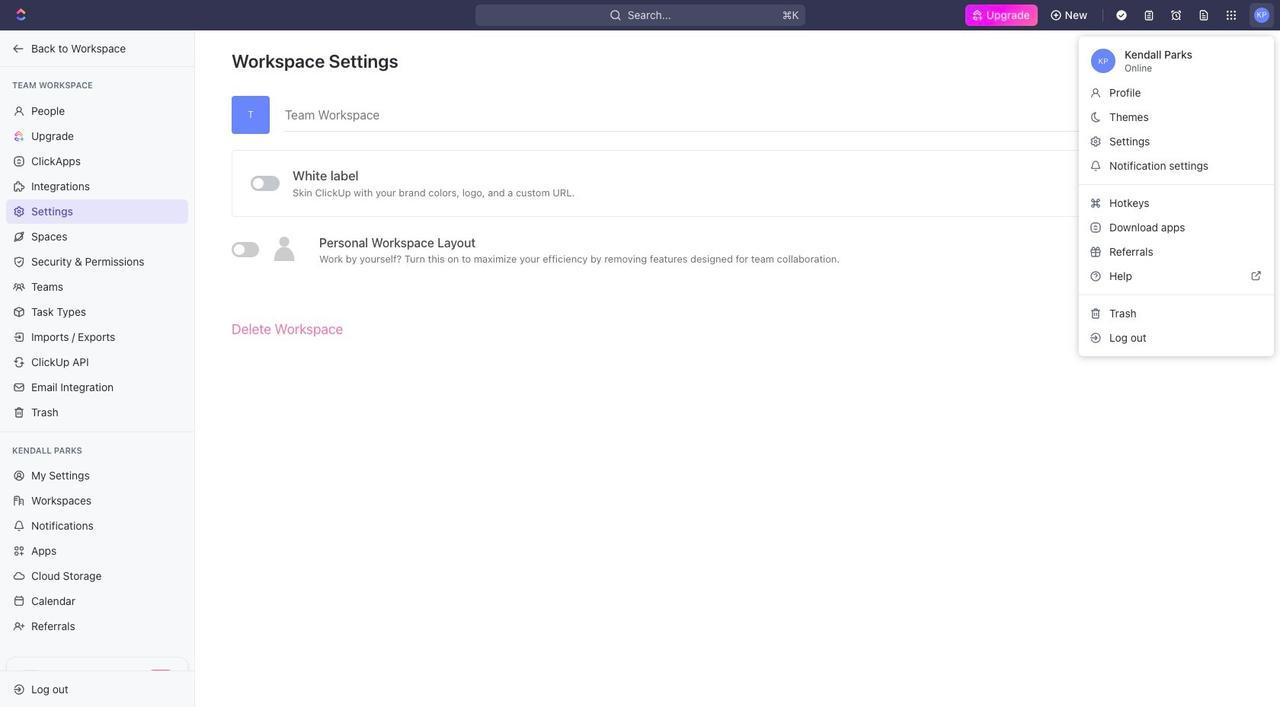 Task type: vqa. For each thing, say whether or not it's contained in the screenshot.
Trash
no



Task type: locate. For each thing, give the bounding box(es) containing it.
Team Na﻿me text field
[[285, 96, 1244, 131]]



